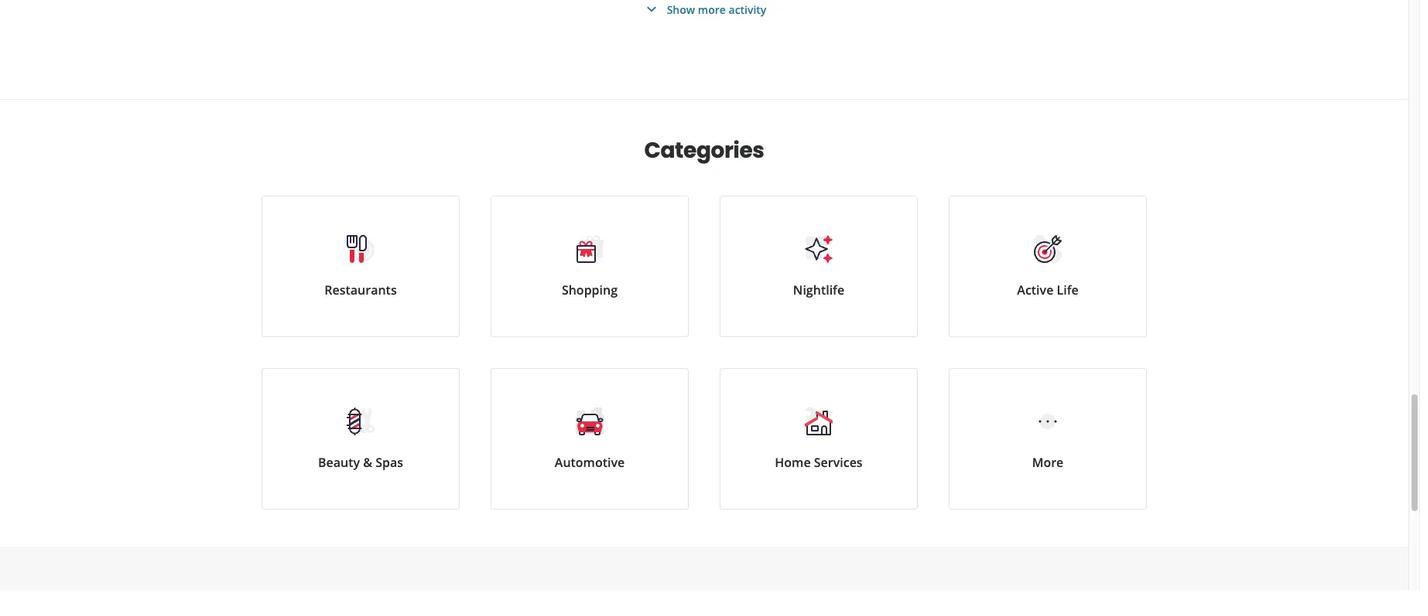 Task type: vqa. For each thing, say whether or not it's contained in the screenshot.
the right yogurt
no



Task type: describe. For each thing, give the bounding box(es) containing it.
more
[[1032, 454, 1064, 471]]

beauty
[[318, 454, 360, 471]]

active life
[[1017, 282, 1079, 299]]

category navigation section navigation
[[246, 100, 1163, 547]]

active
[[1017, 282, 1054, 299]]

home
[[775, 454, 811, 471]]

shopping link
[[491, 196, 689, 338]]

show more activity button
[[642, 0, 767, 19]]

automotive link
[[491, 368, 689, 510]]

spas
[[376, 454, 403, 471]]

beauty & spas link
[[262, 368, 460, 510]]

&
[[363, 454, 372, 471]]

nightlife
[[793, 282, 845, 299]]

more
[[698, 2, 726, 17]]

nightlife link
[[720, 196, 918, 338]]

home services
[[775, 454, 863, 471]]



Task type: locate. For each thing, give the bounding box(es) containing it.
activity
[[729, 2, 767, 17]]

services
[[814, 454, 863, 471]]

shopping
[[562, 282, 618, 299]]

restaurants
[[325, 282, 397, 299]]

show more activity
[[667, 2, 767, 17]]

more link
[[949, 368, 1147, 510]]

show
[[667, 2, 695, 17]]

categories
[[644, 135, 764, 166]]

active life link
[[949, 196, 1147, 338]]

life
[[1057, 282, 1079, 299]]

beauty & spas
[[318, 454, 403, 471]]

24 chevron down v2 image
[[642, 0, 661, 19]]

restaurants link
[[262, 196, 460, 338]]

automotive
[[555, 454, 625, 471]]

home services link
[[720, 368, 918, 510]]



